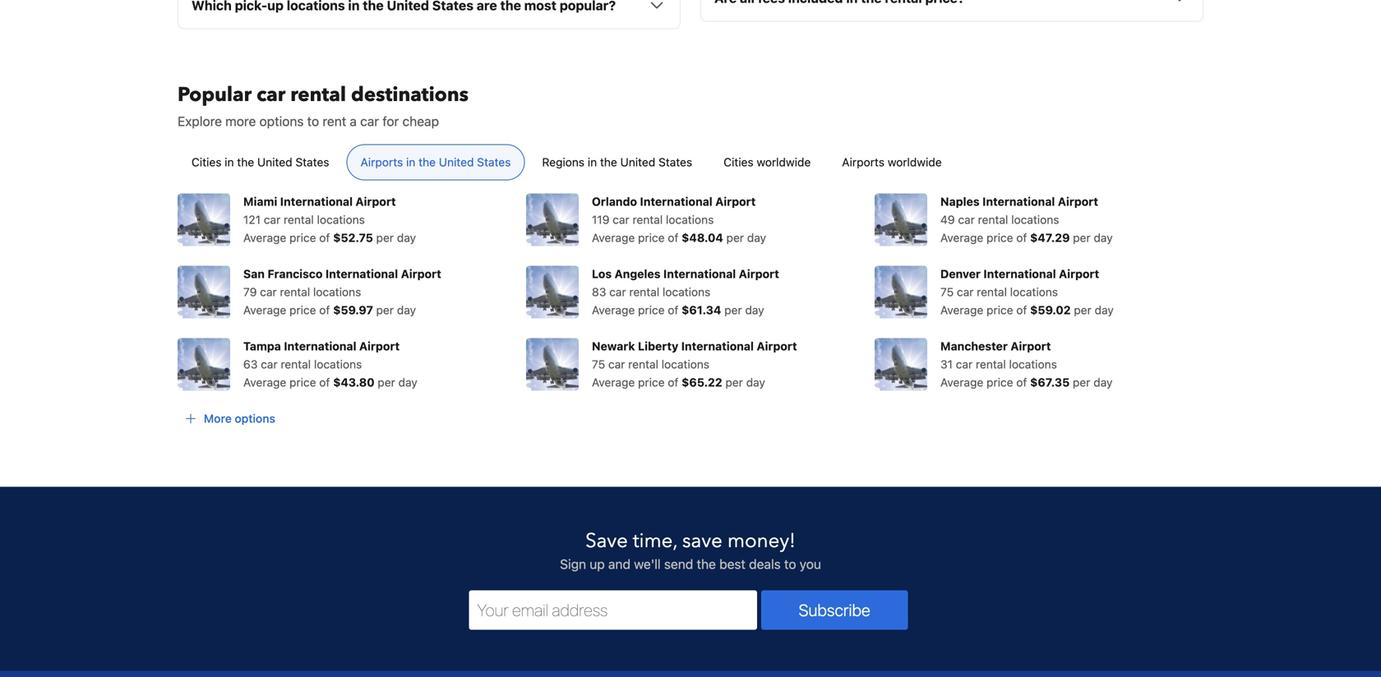 Task type: describe. For each thing, give the bounding box(es) containing it.
121
[[243, 213, 261, 226]]

cheap car rental at naples international airport – nap image
[[875, 193, 928, 246]]

average inside the naples international airport 49 car rental locations average price of $47.29 per day
[[941, 231, 984, 244]]

locations inside manchester airport 31 car rental locations average price of $67.35 per day
[[1009, 358, 1057, 371]]

denver
[[941, 267, 981, 281]]

$61.34
[[682, 303, 722, 317]]

car inside los angeles international airport 83 car rental locations average price of $61.34 per day
[[610, 285, 626, 299]]

price inside orlando international airport 119 car rental locations average price of $48.04 per day
[[638, 231, 665, 244]]

regions in the united states
[[542, 155, 693, 169]]

day inside tampa international airport 63 car rental locations average price of $43.80 per day
[[398, 376, 418, 389]]

car inside 'denver international airport 75 car rental locations average price of $59.02 per day'
[[957, 285, 974, 299]]

cities for cities in the united states
[[192, 155, 222, 169]]

international inside the naples international airport 49 car rental locations average price of $47.29 per day
[[983, 195, 1055, 208]]

day inside orlando international airport 119 car rental locations average price of $48.04 per day
[[747, 231, 766, 244]]

airports worldwide
[[842, 155, 942, 169]]

$67.35
[[1030, 376, 1070, 389]]

naples international airport 49 car rental locations average price of $47.29 per day
[[941, 195, 1113, 244]]

tab list containing cities in the united states
[[164, 144, 1217, 181]]

naples
[[941, 195, 980, 208]]

airport inside manchester airport 31 car rental locations average price of $67.35 per day
[[1011, 339, 1051, 353]]

63
[[243, 358, 258, 371]]

regions
[[542, 155, 585, 169]]

worldwide for cities worldwide
[[757, 155, 811, 169]]

price inside manchester airport 31 car rental locations average price of $67.35 per day
[[987, 376, 1014, 389]]

price inside the naples international airport 49 car rental locations average price of $47.29 per day
[[987, 231, 1014, 244]]

best
[[720, 557, 746, 572]]

send
[[664, 557, 693, 572]]

car inside manchester airport 31 car rental locations average price of $67.35 per day
[[956, 358, 973, 371]]

airport inside the san francisco international airport 79 car rental locations average price of $59.97 per day
[[401, 267, 441, 281]]

of inside miami international airport 121 car rental locations average price of $52.75 per day
[[319, 231, 330, 244]]

states for airports in the united states
[[477, 155, 511, 169]]

manchester airport 31 car rental locations average price of $67.35 per day
[[941, 339, 1113, 389]]

the for cities
[[237, 155, 254, 169]]

$59.02
[[1030, 303, 1071, 317]]

the for regions
[[600, 155, 617, 169]]

rental inside 'denver international airport 75 car rental locations average price of $59.02 per day'
[[977, 285, 1007, 299]]

average inside tampa international airport 63 car rental locations average price of $43.80 per day
[[243, 376, 286, 389]]

$59.97
[[333, 303, 373, 317]]

tampa
[[243, 339, 281, 353]]

per inside manchester airport 31 car rental locations average price of $67.35 per day
[[1073, 376, 1091, 389]]

united for regions
[[621, 155, 656, 169]]

car right popular
[[257, 81, 286, 108]]

airport inside los angeles international airport 83 car rental locations average price of $61.34 per day
[[739, 267, 779, 281]]

price inside the san francisco international airport 79 car rental locations average price of $59.97 per day
[[290, 303, 316, 317]]

locations inside 'denver international airport 75 car rental locations average price of $59.02 per day'
[[1010, 285, 1058, 299]]

angeles
[[615, 267, 661, 281]]

international inside los angeles international airport 83 car rental locations average price of $61.34 per day
[[664, 267, 736, 281]]

subscribe button
[[761, 591, 908, 630]]

time,
[[633, 528, 678, 555]]

car inside the naples international airport 49 car rental locations average price of $47.29 per day
[[958, 213, 975, 226]]

per inside tampa international airport 63 car rental locations average price of $43.80 per day
[[378, 376, 395, 389]]

cheap
[[403, 113, 439, 129]]

rental inside the naples international airport 49 car rental locations average price of $47.29 per day
[[978, 213, 1008, 226]]

sign
[[560, 557, 586, 572]]

newark
[[592, 339, 635, 353]]

save
[[682, 528, 723, 555]]

more options button
[[178, 404, 282, 434]]

75 inside newark liberty international airport 75 car rental locations average price of $65.22 per day
[[592, 358, 605, 371]]

average inside miami international airport 121 car rental locations average price of $52.75 per day
[[243, 231, 286, 244]]

popular
[[178, 81, 252, 108]]

you
[[800, 557, 821, 572]]

rent
[[323, 113, 346, 129]]

manchester
[[941, 339, 1008, 353]]

los
[[592, 267, 612, 281]]

and
[[608, 557, 631, 572]]

airports for airports worldwide
[[842, 155, 885, 169]]

average inside newark liberty international airport 75 car rental locations average price of $65.22 per day
[[592, 376, 635, 389]]

79
[[243, 285, 257, 299]]

in for cities
[[225, 155, 234, 169]]

of inside los angeles international airport 83 car rental locations average price of $61.34 per day
[[668, 303, 679, 317]]

denver international airport 75 car rental locations average price of $59.02 per day
[[941, 267, 1114, 317]]

31
[[941, 358, 953, 371]]

price inside tampa international airport 63 car rental locations average price of $43.80 per day
[[290, 376, 316, 389]]

cheap car rental at los angeles international airport – lax image
[[526, 266, 579, 318]]

car right a
[[360, 113, 379, 129]]

save
[[586, 528, 628, 555]]

of inside the naples international airport 49 car rental locations average price of $47.29 per day
[[1017, 231, 1027, 244]]

car inside miami international airport 121 car rental locations average price of $52.75 per day
[[264, 213, 281, 226]]

airports for airports in the united states
[[361, 155, 403, 169]]

to inside save time, save money! sign up and we'll send the best deals to you
[[784, 557, 796, 572]]

cheap car rental at denver international airport – den image
[[875, 266, 928, 318]]

locations inside orlando international airport 119 car rental locations average price of $48.04 per day
[[666, 213, 714, 226]]

orlando international airport 119 car rental locations average price of $48.04 per day
[[592, 195, 766, 244]]

of inside tampa international airport 63 car rental locations average price of $43.80 per day
[[319, 376, 330, 389]]

average inside los angeles international airport 83 car rental locations average price of $61.34 per day
[[592, 303, 635, 317]]

airport inside 'denver international airport 75 car rental locations average price of $59.02 per day'
[[1059, 267, 1100, 281]]

average inside manchester airport 31 car rental locations average price of $67.35 per day
[[941, 376, 984, 389]]

of inside orlando international airport 119 car rental locations average price of $48.04 per day
[[668, 231, 679, 244]]

cheap car rental at san francisco international airport – sfo image
[[178, 266, 230, 318]]

more options
[[204, 412, 275, 425]]

airport inside newark liberty international airport 75 car rental locations average price of $65.22 per day
[[757, 339, 797, 353]]

united for cities
[[257, 155, 292, 169]]

airports in the united states
[[361, 155, 511, 169]]

locations inside los angeles international airport 83 car rental locations average price of $61.34 per day
[[663, 285, 711, 299]]

destinations
[[351, 81, 469, 108]]

day inside the san francisco international airport 79 car rental locations average price of $59.97 per day
[[397, 303, 416, 317]]

international inside the san francisco international airport 79 car rental locations average price of $59.97 per day
[[326, 267, 398, 281]]

up
[[590, 557, 605, 572]]

car inside tampa international airport 63 car rental locations average price of $43.80 per day
[[261, 358, 278, 371]]

average inside the san francisco international airport 79 car rental locations average price of $59.97 per day
[[243, 303, 286, 317]]



Task type: locate. For each thing, give the bounding box(es) containing it.
0 horizontal spatial in
[[225, 155, 234, 169]]

states
[[296, 155, 329, 169], [477, 155, 511, 169], [659, 155, 693, 169]]

day right the $48.04
[[747, 231, 766, 244]]

locations inside tampa international airport 63 car rental locations average price of $43.80 per day
[[314, 358, 362, 371]]

locations up $59.97
[[313, 285, 361, 299]]

rental up rent
[[290, 81, 346, 108]]

day right $59.02
[[1095, 303, 1114, 317]]

day inside the naples international airport 49 car rental locations average price of $47.29 per day
[[1094, 231, 1113, 244]]

to left rent
[[307, 113, 319, 129]]

2 in from the left
[[406, 155, 416, 169]]

cheap car rental at newark liberty international airport – ewr image
[[526, 338, 579, 391]]

0 vertical spatial 75
[[941, 285, 954, 299]]

per inside 'denver international airport 75 car rental locations average price of $59.02 per day'
[[1074, 303, 1092, 317]]

car inside newark liberty international airport 75 car rental locations average price of $65.22 per day
[[608, 358, 625, 371]]

rental down francisco
[[280, 285, 310, 299]]

price up the manchester
[[987, 303, 1014, 317]]

car down the orlando
[[613, 213, 630, 226]]

international inside newark liberty international airport 75 car rental locations average price of $65.22 per day
[[681, 339, 754, 353]]

san
[[243, 267, 265, 281]]

average inside 'denver international airport 75 car rental locations average price of $59.02 per day'
[[941, 303, 984, 317]]

1 horizontal spatial 75
[[941, 285, 954, 299]]

locations inside the naples international airport 49 car rental locations average price of $47.29 per day
[[1012, 213, 1060, 226]]

car
[[257, 81, 286, 108], [360, 113, 379, 129], [264, 213, 281, 226], [613, 213, 630, 226], [958, 213, 975, 226], [260, 285, 277, 299], [610, 285, 626, 299], [957, 285, 974, 299], [261, 358, 278, 371], [608, 358, 625, 371], [956, 358, 973, 371]]

cities inside button
[[724, 155, 754, 169]]

75 down newark
[[592, 358, 605, 371]]

united for airports
[[439, 155, 474, 169]]

states inside regions in the united states button
[[659, 155, 693, 169]]

international up $65.22
[[681, 339, 754, 353]]

cities
[[192, 155, 222, 169], [724, 155, 754, 169]]

the down cheap
[[419, 155, 436, 169]]

airport inside tampa international airport 63 car rental locations average price of $43.80 per day
[[359, 339, 400, 353]]

rental inside popular car rental destinations explore more options to rent a car for cheap
[[290, 81, 346, 108]]

3 states from the left
[[659, 155, 693, 169]]

price left $43.80
[[290, 376, 316, 389]]

day right $65.22
[[746, 376, 766, 389]]

day right the $47.29
[[1094, 231, 1113, 244]]

car right "63"
[[261, 358, 278, 371]]

of left $61.34
[[668, 303, 679, 317]]

1 horizontal spatial in
[[406, 155, 416, 169]]

of left $43.80
[[319, 376, 330, 389]]

1 horizontal spatial cities
[[724, 155, 754, 169]]

the down "save"
[[697, 557, 716, 572]]

international inside orlando international airport 119 car rental locations average price of $48.04 per day
[[640, 195, 713, 208]]

worldwide
[[757, 155, 811, 169], [888, 155, 942, 169]]

rental inside tampa international airport 63 car rental locations average price of $43.80 per day
[[281, 358, 311, 371]]

cheap car rental at manchester airport – man image
[[875, 338, 928, 391]]

per right $61.34
[[725, 303, 742, 317]]

2 states from the left
[[477, 155, 511, 169]]

car right the 49
[[958, 213, 975, 226]]

rental down tampa
[[281, 358, 311, 371]]

75
[[941, 285, 954, 299], [592, 358, 605, 371]]

save time, save money! footer
[[0, 486, 1382, 678]]

francisco
[[268, 267, 323, 281]]

price down 'liberty'
[[638, 376, 665, 389]]

los angeles international airport 83 car rental locations average price of $61.34 per day
[[592, 267, 779, 317]]

to left the you
[[784, 557, 796, 572]]

0 horizontal spatial cities
[[192, 155, 222, 169]]

1 cities from the left
[[192, 155, 222, 169]]

1 horizontal spatial united
[[439, 155, 474, 169]]

per inside miami international airport 121 car rental locations average price of $52.75 per day
[[376, 231, 394, 244]]

price down francisco
[[290, 303, 316, 317]]

price inside los angeles international airport 83 car rental locations average price of $61.34 per day
[[638, 303, 665, 317]]

per
[[376, 231, 394, 244], [727, 231, 744, 244], [1073, 231, 1091, 244], [376, 303, 394, 317], [725, 303, 742, 317], [1074, 303, 1092, 317], [378, 376, 395, 389], [726, 376, 743, 389], [1073, 376, 1091, 389]]

newark liberty international airport 75 car rental locations average price of $65.22 per day
[[592, 339, 797, 389]]

international up $52.75
[[280, 195, 353, 208]]

airports worldwide button
[[828, 144, 956, 180]]

119
[[592, 213, 610, 226]]

1 horizontal spatial states
[[477, 155, 511, 169]]

liberty
[[638, 339, 679, 353]]

car inside orlando international airport 119 car rental locations average price of $48.04 per day
[[613, 213, 630, 226]]

rental down 'liberty'
[[628, 358, 659, 371]]

locations inside miami international airport 121 car rental locations average price of $52.75 per day
[[317, 213, 365, 226]]

0 horizontal spatial to
[[307, 113, 319, 129]]

0 horizontal spatial worldwide
[[757, 155, 811, 169]]

of left $67.35
[[1017, 376, 1027, 389]]

options inside button
[[235, 412, 275, 425]]

states left regions
[[477, 155, 511, 169]]

in inside button
[[406, 155, 416, 169]]

1 vertical spatial options
[[235, 412, 275, 425]]

international down $52.75
[[326, 267, 398, 281]]

deals
[[749, 557, 781, 572]]

of left $59.02
[[1017, 303, 1027, 317]]

states for regions in the united states
[[659, 155, 693, 169]]

car right '31'
[[956, 358, 973, 371]]

for
[[383, 113, 399, 129]]

rental down the orlando
[[633, 213, 663, 226]]

1 vertical spatial to
[[784, 557, 796, 572]]

rental inside the san francisco international airport 79 car rental locations average price of $59.97 per day
[[280, 285, 310, 299]]

rental inside manchester airport 31 car rental locations average price of $67.35 per day
[[976, 358, 1006, 371]]

in for airports
[[406, 155, 416, 169]]

united
[[257, 155, 292, 169], [439, 155, 474, 169], [621, 155, 656, 169]]

explore
[[178, 113, 222, 129]]

more
[[204, 412, 232, 425]]

1 united from the left
[[257, 155, 292, 169]]

2 horizontal spatial states
[[659, 155, 693, 169]]

states inside "airports in the united states" button
[[477, 155, 511, 169]]

save time, save money! sign up and we'll send the best deals to you
[[560, 528, 821, 572]]

of left $65.22
[[668, 376, 679, 389]]

cities in the united states
[[192, 155, 329, 169]]

rental down angeles at the top of the page
[[629, 285, 660, 299]]

average
[[243, 231, 286, 244], [592, 231, 635, 244], [941, 231, 984, 244], [243, 303, 286, 317], [592, 303, 635, 317], [941, 303, 984, 317], [243, 376, 286, 389], [592, 376, 635, 389], [941, 376, 984, 389]]

car inside the san francisco international airport 79 car rental locations average price of $59.97 per day
[[260, 285, 277, 299]]

of inside manchester airport 31 car rental locations average price of $67.35 per day
[[1017, 376, 1027, 389]]

cheap car rental at orlando international airport – mco image
[[526, 193, 579, 246]]

in for regions
[[588, 155, 597, 169]]

airport inside orlando international airport 119 car rental locations average price of $48.04 per day
[[716, 195, 756, 208]]

3 in from the left
[[588, 155, 597, 169]]

1 horizontal spatial worldwide
[[888, 155, 942, 169]]

miami international airport 121 car rental locations average price of $52.75 per day
[[243, 195, 416, 244]]

united down cheap
[[439, 155, 474, 169]]

2 cities from the left
[[724, 155, 754, 169]]

price inside newark liberty international airport 75 car rental locations average price of $65.22 per day
[[638, 376, 665, 389]]

international up the $47.29
[[983, 195, 1055, 208]]

locations up $43.80
[[314, 358, 362, 371]]

rental right "121"
[[284, 213, 314, 226]]

83
[[592, 285, 606, 299]]

3 united from the left
[[621, 155, 656, 169]]

options inside popular car rental destinations explore more options to rent a car for cheap
[[259, 113, 304, 129]]

airports
[[361, 155, 403, 169], [842, 155, 885, 169]]

price down the manchester
[[987, 376, 1014, 389]]

75 down denver
[[941, 285, 954, 299]]

rental inside los angeles international airport 83 car rental locations average price of $61.34 per day
[[629, 285, 660, 299]]

price up 'liberty'
[[638, 303, 665, 317]]

airport inside the naples international airport 49 car rental locations average price of $47.29 per day
[[1058, 195, 1099, 208]]

price inside miami international airport 121 car rental locations average price of $52.75 per day
[[290, 231, 316, 244]]

1 horizontal spatial airports
[[842, 155, 885, 169]]

of
[[319, 231, 330, 244], [668, 231, 679, 244], [1017, 231, 1027, 244], [319, 303, 330, 317], [668, 303, 679, 317], [1017, 303, 1027, 317], [319, 376, 330, 389], [668, 376, 679, 389], [1017, 376, 1027, 389]]

2 airports from the left
[[842, 155, 885, 169]]

cities worldwide
[[724, 155, 811, 169]]

0 vertical spatial to
[[307, 113, 319, 129]]

car down denver
[[957, 285, 974, 299]]

rental down naples
[[978, 213, 1008, 226]]

1 airports from the left
[[361, 155, 403, 169]]

a
[[350, 113, 357, 129]]

day inside los angeles international airport 83 car rental locations average price of $61.34 per day
[[745, 303, 764, 317]]

average down "63"
[[243, 376, 286, 389]]

worldwide for airports worldwide
[[888, 155, 942, 169]]

0 horizontal spatial airports
[[361, 155, 403, 169]]

the up the orlando
[[600, 155, 617, 169]]

average down '79'
[[243, 303, 286, 317]]

1 in from the left
[[225, 155, 234, 169]]

per right the $48.04
[[727, 231, 744, 244]]

in right regions
[[588, 155, 597, 169]]

in
[[225, 155, 234, 169], [406, 155, 416, 169], [588, 155, 597, 169]]

75 inside 'denver international airport 75 car rental locations average price of $59.02 per day'
[[941, 285, 954, 299]]

rental inside miami international airport 121 car rental locations average price of $52.75 per day
[[284, 213, 314, 226]]

the for airports
[[419, 155, 436, 169]]

of left the $47.29
[[1017, 231, 1027, 244]]

49
[[941, 213, 955, 226]]

the inside button
[[419, 155, 436, 169]]

of left $52.75
[[319, 231, 330, 244]]

0 horizontal spatial states
[[296, 155, 329, 169]]

locations up the $48.04
[[666, 213, 714, 226]]

0 horizontal spatial 75
[[592, 358, 605, 371]]

2 worldwide from the left
[[888, 155, 942, 169]]

car right "121"
[[264, 213, 281, 226]]

options
[[259, 113, 304, 129], [235, 412, 275, 425]]

1 vertical spatial 75
[[592, 358, 605, 371]]

united inside button
[[439, 155, 474, 169]]

$48.04
[[682, 231, 724, 244]]

$65.22
[[682, 376, 723, 389]]

locations inside newark liberty international airport 75 car rental locations average price of $65.22 per day
[[662, 358, 710, 371]]

price inside 'denver international airport 75 car rental locations average price of $59.02 per day'
[[987, 303, 1014, 317]]

locations up $61.34
[[663, 285, 711, 299]]

car right '79'
[[260, 285, 277, 299]]

international
[[280, 195, 353, 208], [640, 195, 713, 208], [983, 195, 1055, 208], [326, 267, 398, 281], [664, 267, 736, 281], [984, 267, 1056, 281], [284, 339, 357, 353], [681, 339, 754, 353]]

per inside orlando international airport 119 car rental locations average price of $48.04 per day
[[727, 231, 744, 244]]

$47.29
[[1030, 231, 1070, 244]]

per right the $47.29
[[1073, 231, 1091, 244]]

united up miami
[[257, 155, 292, 169]]

2 united from the left
[[439, 155, 474, 169]]

united up the orlando
[[621, 155, 656, 169]]

to inside popular car rental destinations explore more options to rent a car for cheap
[[307, 113, 319, 129]]

day right $43.80
[[398, 376, 418, 389]]

of left the $48.04
[[668, 231, 679, 244]]

0 horizontal spatial united
[[257, 155, 292, 169]]

cities worldwide button
[[710, 144, 825, 180]]

airport
[[356, 195, 396, 208], [716, 195, 756, 208], [1058, 195, 1099, 208], [401, 267, 441, 281], [739, 267, 779, 281], [1059, 267, 1100, 281], [359, 339, 400, 353], [757, 339, 797, 353], [1011, 339, 1051, 353]]

states down rent
[[296, 155, 329, 169]]

states for cities in the united states
[[296, 155, 329, 169]]

tab list
[[164, 144, 1217, 181]]

rental
[[290, 81, 346, 108], [284, 213, 314, 226], [633, 213, 663, 226], [978, 213, 1008, 226], [280, 285, 310, 299], [629, 285, 660, 299], [977, 285, 1007, 299], [281, 358, 311, 371], [628, 358, 659, 371], [976, 358, 1006, 371]]

subscribe
[[799, 601, 871, 620]]

2 horizontal spatial in
[[588, 155, 597, 169]]

Your email address email field
[[469, 591, 757, 630]]

we'll
[[634, 557, 661, 572]]

orlando
[[592, 195, 637, 208]]

day inside 'denver international airport 75 car rental locations average price of $59.02 per day'
[[1095, 303, 1114, 317]]

$52.75
[[333, 231, 373, 244]]

day right $67.35
[[1094, 376, 1113, 389]]

day inside miami international airport 121 car rental locations average price of $52.75 per day
[[397, 231, 416, 244]]

per inside los angeles international airport 83 car rental locations average price of $61.34 per day
[[725, 303, 742, 317]]

price
[[290, 231, 316, 244], [638, 231, 665, 244], [987, 231, 1014, 244], [290, 303, 316, 317], [638, 303, 665, 317], [987, 303, 1014, 317], [290, 376, 316, 389], [638, 376, 665, 389], [987, 376, 1014, 389]]

car down newark
[[608, 358, 625, 371]]

airports in the united states button
[[347, 144, 525, 180]]

in down cheap
[[406, 155, 416, 169]]

day inside manchester airport 31 car rental locations average price of $67.35 per day
[[1094, 376, 1113, 389]]

per inside newark liberty international airport 75 car rental locations average price of $65.22 per day
[[726, 376, 743, 389]]

rental inside orlando international airport 119 car rental locations average price of $48.04 per day
[[633, 213, 663, 226]]

1 worldwide from the left
[[757, 155, 811, 169]]

per inside the naples international airport 49 car rental locations average price of $47.29 per day
[[1073, 231, 1091, 244]]

of inside the san francisco international airport 79 car rental locations average price of $59.97 per day
[[319, 303, 330, 317]]

the
[[237, 155, 254, 169], [419, 155, 436, 169], [600, 155, 617, 169], [697, 557, 716, 572]]

locations inside the san francisco international airport 79 car rental locations average price of $59.97 per day
[[313, 285, 361, 299]]

locations up $67.35
[[1009, 358, 1057, 371]]

day inside newark liberty international airport 75 car rental locations average price of $65.22 per day
[[746, 376, 766, 389]]

tampa international airport 63 car rental locations average price of $43.80 per day
[[243, 339, 418, 389]]

of inside newark liberty international airport 75 car rental locations average price of $65.22 per day
[[668, 376, 679, 389]]

$43.80
[[333, 376, 375, 389]]

average down 119
[[592, 231, 635, 244]]

international up the $48.04
[[640, 195, 713, 208]]

locations up $65.22
[[662, 358, 710, 371]]

cheap car rental at miami international airport – mia image
[[178, 193, 230, 246]]

rental down denver
[[977, 285, 1007, 299]]

miami
[[243, 195, 277, 208]]

of left $59.97
[[319, 303, 330, 317]]

cities in the united states button
[[178, 144, 343, 180]]

popular car rental destinations explore more options to rent a car for cheap
[[178, 81, 469, 129]]

san francisco international airport 79 car rental locations average price of $59.97 per day
[[243, 267, 441, 317]]

1 horizontal spatial to
[[784, 557, 796, 572]]

per inside the san francisco international airport 79 car rental locations average price of $59.97 per day
[[376, 303, 394, 317]]

per right $65.22
[[726, 376, 743, 389]]

airports up cheap car rental at naples international airport – nap image
[[842, 155, 885, 169]]

average down "83"
[[592, 303, 635, 317]]

day right $52.75
[[397, 231, 416, 244]]

cities for cities worldwide
[[724, 155, 754, 169]]

to
[[307, 113, 319, 129], [784, 557, 796, 572]]

money!
[[728, 528, 796, 555]]

the down more
[[237, 155, 254, 169]]

average down "121"
[[243, 231, 286, 244]]

cheap car rental at tampa international airport – tpa image
[[178, 338, 230, 391]]

international down the $47.29
[[984, 267, 1056, 281]]

rental inside newark liberty international airport 75 car rental locations average price of $65.22 per day
[[628, 358, 659, 371]]

airport inside miami international airport 121 car rental locations average price of $52.75 per day
[[356, 195, 396, 208]]

price up angeles at the top of the page
[[638, 231, 665, 244]]

more
[[225, 113, 256, 129]]

states up orlando international airport 119 car rental locations average price of $48.04 per day
[[659, 155, 693, 169]]

rental down the manchester
[[976, 358, 1006, 371]]

international inside 'denver international airport 75 car rental locations average price of $59.02 per day'
[[984, 267, 1056, 281]]

locations
[[317, 213, 365, 226], [666, 213, 714, 226], [1012, 213, 1060, 226], [313, 285, 361, 299], [663, 285, 711, 299], [1010, 285, 1058, 299], [314, 358, 362, 371], [662, 358, 710, 371], [1009, 358, 1057, 371]]

1 states from the left
[[296, 155, 329, 169]]

price left the $47.29
[[987, 231, 1014, 244]]

day
[[397, 231, 416, 244], [747, 231, 766, 244], [1094, 231, 1113, 244], [397, 303, 416, 317], [745, 303, 764, 317], [1095, 303, 1114, 317], [398, 376, 418, 389], [746, 376, 766, 389], [1094, 376, 1113, 389]]

average down '31'
[[941, 376, 984, 389]]

price up francisco
[[290, 231, 316, 244]]

average down the 49
[[941, 231, 984, 244]]

locations up $52.75
[[317, 213, 365, 226]]

locations up $59.02
[[1010, 285, 1058, 299]]

average inside orlando international airport 119 car rental locations average price of $48.04 per day
[[592, 231, 635, 244]]

airports down the for
[[361, 155, 403, 169]]

per right $52.75
[[376, 231, 394, 244]]

international inside tampa international airport 63 car rental locations average price of $43.80 per day
[[284, 339, 357, 353]]

international up $61.34
[[664, 267, 736, 281]]

in down more
[[225, 155, 234, 169]]

2 horizontal spatial united
[[621, 155, 656, 169]]

of inside 'denver international airport 75 car rental locations average price of $59.02 per day'
[[1017, 303, 1027, 317]]

international inside miami international airport 121 car rental locations average price of $52.75 per day
[[280, 195, 353, 208]]

locations up the $47.29
[[1012, 213, 1060, 226]]

per right $43.80
[[378, 376, 395, 389]]

day right $61.34
[[745, 303, 764, 317]]

the inside save time, save money! sign up and we'll send the best deals to you
[[697, 557, 716, 572]]

per right $67.35
[[1073, 376, 1091, 389]]

0 vertical spatial options
[[259, 113, 304, 129]]

states inside cities in the united states button
[[296, 155, 329, 169]]

per right $59.97
[[376, 303, 394, 317]]

day right $59.97
[[397, 303, 416, 317]]

car right "83"
[[610, 285, 626, 299]]

regions in the united states button
[[528, 144, 707, 180]]

average down newark
[[592, 376, 635, 389]]

per right $59.02
[[1074, 303, 1092, 317]]



Task type: vqa. For each thing, say whether or not it's contained in the screenshot.
"we'll" at left bottom
yes



